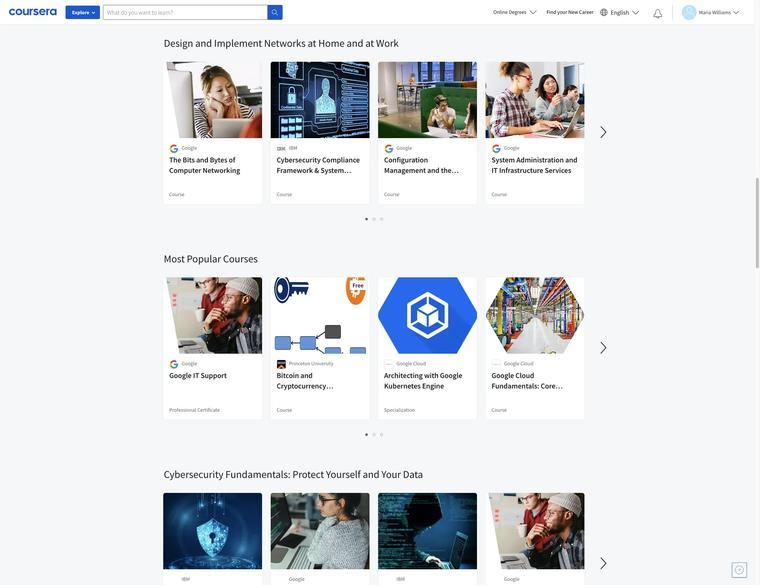 Task type: describe. For each thing, give the bounding box(es) containing it.
cloud inside configuration management and the cloud
[[384, 176, 403, 185]]

fundamentals: inside 'element'
[[225, 468, 290, 481]]

your
[[382, 468, 401, 481]]

1 google link from the left
[[270, 492, 370, 585]]

online degrees
[[493, 9, 526, 15]]

google it support
[[169, 371, 227, 380]]

the
[[441, 166, 451, 175]]

find your new career link
[[543, 7, 597, 17]]

configuration management and the cloud
[[384, 155, 451, 185]]

system administration and it infrastructure services
[[492, 155, 577, 175]]

new
[[568, 9, 578, 15]]

computer
[[169, 166, 201, 175]]

design and implement networks at home and at work carousel element
[[160, 14, 760, 230]]

compliance
[[322, 155, 360, 164]]

maria williams button
[[672, 5, 739, 20]]

1 button for configuration management and the cloud
[[363, 215, 371, 223]]

1 for architecting with google kubernetes engine
[[365, 431, 368, 438]]

3 button for configuration management and the cloud
[[378, 215, 386, 223]]

google image for the bits and bytes of computer networking
[[169, 144, 178, 154]]

and inside system administration and it infrastructure services
[[565, 155, 577, 164]]

princeton university image
[[277, 360, 286, 369]]

english button
[[597, 0, 643, 24]]

with
[[424, 371, 438, 380]]

placeholder image for ibm
[[384, 576, 385, 576]]

administration inside the cybersecurity compliance framework & system administration
[[277, 176, 324, 185]]

cybersecurity fundamentals: protect yourself and your data carousel element
[[160, 445, 760, 585]]

certificate
[[197, 407, 220, 413]]

williams
[[712, 9, 731, 16]]

2 for architecting with google kubernetes engine
[[373, 431, 376, 438]]

google cloud image
[[384, 360, 393, 369]]

bytes
[[210, 155, 227, 164]]

technologies
[[277, 392, 318, 401]]

networks
[[264, 36, 306, 50]]

management
[[384, 166, 426, 175]]

2 button for configuration management and the cloud
[[371, 215, 378, 223]]

placeholder image for google
[[492, 576, 492, 576]]

help center image
[[735, 566, 744, 575]]

career
[[579, 9, 594, 15]]

google inside the google cloud fundamentals: core infrastructure
[[492, 371, 514, 380]]

ibm for ibm placeholder image
[[181, 576, 190, 583]]

and inside configuration management and the cloud
[[427, 166, 439, 175]]

core
[[541, 381, 555, 391]]

2 at from the left
[[365, 36, 374, 50]]

support
[[201, 371, 227, 380]]

chevron down image
[[29, 11, 34, 17]]

1 at from the left
[[308, 36, 316, 50]]

ibm image
[[277, 144, 286, 154]]

course for system administration and it infrastructure services
[[492, 191, 507, 198]]

maria
[[699, 9, 711, 16]]

design and implement networks at home and at work link
[[164, 36, 399, 50]]

administration inside system administration and it infrastructure services
[[516, 155, 564, 164]]

popular
[[187, 252, 221, 266]]

2 button for architecting with google kubernetes engine
[[371, 430, 378, 439]]

cybersecurity for cybersecurity compliance framework & system administration
[[277, 155, 321, 164]]

coursera image
[[9, 6, 57, 18]]

cryptocurrency
[[277, 381, 326, 391]]

next slide image for most popular courses
[[594, 339, 612, 357]]

ibm for "ibm" image at the left
[[289, 145, 297, 151]]

show notifications image
[[653, 9, 662, 18]]

cloud for google cloud fundamentals: core infrastructure
[[520, 360, 533, 367]]

google cloud for architecting
[[396, 360, 426, 367]]

next slide image inside design and implement networks at home and at work carousel element
[[594, 123, 612, 141]]

3 for configuration management and the cloud
[[380, 215, 383, 222]]

google inside architecting with google kubernetes engine
[[440, 371, 462, 380]]

free
[[352, 282, 363, 289]]

list for architecting
[[164, 430, 585, 439]]

it inside system administration and it infrastructure services
[[492, 166, 498, 175]]

courses
[[223, 252, 258, 266]]

english
[[611, 8, 629, 16]]

kubernetes
[[384, 381, 421, 391]]

data
[[403, 468, 423, 481]]

2 google link from the left
[[485, 492, 585, 585]]



Task type: locate. For each thing, give the bounding box(es) containing it.
1 horizontal spatial at
[[365, 36, 374, 50]]

and up services on the top of page
[[565, 155, 577, 164]]

google cloud image
[[492, 360, 501, 369]]

2 button inside "most popular courses carousel" element
[[371, 430, 378, 439]]

architecting
[[384, 371, 423, 380]]

placeholder image
[[384, 576, 385, 576], [492, 576, 492, 576]]

0 horizontal spatial placeholder image
[[169, 576, 170, 576]]

0 vertical spatial 3
[[380, 215, 383, 222]]

2 ibm link from the left
[[377, 492, 478, 585]]

google image for system administration and it infrastructure services
[[492, 144, 501, 154]]

0 vertical spatial 3 button
[[378, 215, 386, 223]]

1 horizontal spatial it
[[492, 166, 498, 175]]

1 vertical spatial system
[[321, 166, 344, 175]]

list inside design and implement networks at home and at work carousel element
[[164, 215, 585, 223]]

bitcoin
[[277, 371, 299, 380]]

bitcoin and cryptocurrency technologies
[[277, 371, 326, 401]]

2 inside design and implement networks at home and at work carousel element
[[373, 215, 376, 222]]

google cloud
[[396, 360, 426, 367], [504, 360, 533, 367]]

1 horizontal spatial system
[[492, 155, 515, 164]]

0 vertical spatial cybersecurity
[[277, 155, 321, 164]]

list for configuration
[[164, 215, 585, 223]]

and inside bitcoin and cryptocurrency technologies
[[300, 371, 312, 380]]

find
[[547, 9, 556, 15]]

infrastructure
[[499, 166, 543, 175], [492, 392, 536, 401]]

1 1 button from the top
[[363, 215, 371, 223]]

cybersecurity inside the cybersecurity compliance framework & system administration
[[277, 155, 321, 164]]

1 horizontal spatial google link
[[485, 492, 585, 585]]

home
[[318, 36, 345, 50]]

1
[[365, 215, 368, 222], [365, 431, 368, 438]]

it inside "most popular courses carousel" element
[[193, 371, 199, 380]]

2 button inside design and implement networks at home and at work carousel element
[[371, 215, 378, 223]]

3 inside "most popular courses carousel" element
[[380, 431, 383, 438]]

0 horizontal spatial fundamentals:
[[225, 468, 290, 481]]

ibm for placeholder icon inside ibm link
[[396, 576, 405, 583]]

configuration
[[384, 155, 428, 164]]

1 vertical spatial 3 button
[[378, 430, 386, 439]]

cybersecurity for cybersecurity fundamentals: protect yourself and your data
[[164, 468, 223, 481]]

yourself
[[326, 468, 361, 481]]

implement
[[214, 36, 262, 50]]

0 vertical spatial list
[[164, 0, 585, 7]]

0 vertical spatial system
[[492, 155, 515, 164]]

cybersecurity compliance framework & system administration
[[277, 155, 360, 185]]

administration
[[516, 155, 564, 164], [277, 176, 324, 185]]

specialization
[[384, 407, 415, 413]]

fundamentals: inside the google cloud fundamentals: core infrastructure
[[492, 381, 539, 391]]

1 vertical spatial next slide image
[[594, 339, 612, 357]]

0 vertical spatial it
[[492, 166, 498, 175]]

0 vertical spatial infrastructure
[[499, 166, 543, 175]]

google image
[[384, 144, 393, 154]]

placeholder image for ibm
[[169, 576, 170, 576]]

1 horizontal spatial ibm
[[289, 145, 297, 151]]

3 next slide image from the top
[[594, 555, 612, 573]]

google cloud fundamentals: core infrastructure
[[492, 371, 555, 401]]

cloud inside the google cloud fundamentals: core infrastructure
[[515, 371, 534, 380]]

and inside 'element'
[[363, 468, 379, 481]]

0 horizontal spatial placeholder image
[[384, 576, 385, 576]]

0 horizontal spatial google link
[[270, 492, 370, 585]]

1 horizontal spatial ibm link
[[377, 492, 478, 585]]

3
[[380, 215, 383, 222], [380, 431, 383, 438]]

1 vertical spatial 2
[[373, 431, 376, 438]]

1 vertical spatial infrastructure
[[492, 392, 536, 401]]

0 vertical spatial 1 button
[[363, 215, 371, 223]]

course for bitcoin and cryptocurrency technologies
[[277, 407, 292, 413]]

administration down framework at left
[[277, 176, 324, 185]]

course for google cloud fundamentals: core infrastructure
[[492, 407, 507, 413]]

1 horizontal spatial google cloud
[[504, 360, 533, 367]]

cloud for course
[[515, 371, 534, 380]]

0 vertical spatial 2 button
[[371, 215, 378, 223]]

1 button
[[363, 215, 371, 223], [363, 430, 371, 439]]

cloud
[[384, 176, 403, 185], [413, 360, 426, 367], [520, 360, 533, 367], [515, 371, 534, 380]]

placeholder image
[[169, 576, 170, 576], [277, 576, 277, 576]]

university
[[311, 360, 333, 367]]

cybersecurity inside 'element'
[[164, 468, 223, 481]]

and left the on the right top of page
[[427, 166, 439, 175]]

0 vertical spatial 1
[[365, 215, 368, 222]]

at left home
[[308, 36, 316, 50]]

2 for configuration management and the cloud
[[373, 215, 376, 222]]

the bits and bytes of computer networking
[[169, 155, 240, 175]]

ibm
[[289, 145, 297, 151], [181, 576, 190, 583], [396, 576, 405, 583]]

0 horizontal spatial ibm link
[[162, 492, 263, 585]]

1 next slide image from the top
[[594, 123, 612, 141]]

infrastructure for cloud
[[492, 392, 536, 401]]

princeton
[[289, 360, 310, 367]]

professional certificate
[[169, 407, 220, 413]]

1 horizontal spatial fundamentals:
[[492, 381, 539, 391]]

explore
[[72, 9, 89, 16]]

1 inside design and implement networks at home and at work carousel element
[[365, 215, 368, 222]]

placeholder image inside the google link
[[492, 576, 492, 576]]

administration up services on the top of page
[[516, 155, 564, 164]]

at
[[308, 36, 316, 50], [365, 36, 374, 50]]

maria williams
[[699, 9, 731, 16]]

1 2 button from the top
[[371, 215, 378, 223]]

design and implement networks at home and at work
[[164, 36, 399, 50]]

infrastructure inside the google cloud fundamentals: core infrastructure
[[492, 392, 536, 401]]

0 horizontal spatial administration
[[277, 176, 324, 185]]

2 3 from the top
[[380, 431, 383, 438]]

1 vertical spatial 2 button
[[371, 430, 378, 439]]

None search field
[[103, 5, 283, 20]]

google link
[[270, 492, 370, 585], [485, 492, 585, 585]]

it
[[492, 166, 498, 175], [193, 371, 199, 380]]

0 horizontal spatial system
[[321, 166, 344, 175]]

2 inside "most popular courses carousel" element
[[373, 431, 376, 438]]

&
[[314, 166, 319, 175]]

3 list from the top
[[164, 430, 585, 439]]

and right bits at the top
[[196, 155, 208, 164]]

1 inside "most popular courses carousel" element
[[365, 431, 368, 438]]

course for the bits and bytes of computer networking
[[169, 191, 184, 198]]

2 list from the top
[[164, 215, 585, 223]]

protect
[[293, 468, 324, 481]]

1 horizontal spatial administration
[[516, 155, 564, 164]]

0 vertical spatial administration
[[516, 155, 564, 164]]

and up cryptocurrency
[[300, 371, 312, 380]]

2 placeholder image from the left
[[492, 576, 492, 576]]

0 horizontal spatial ibm
[[181, 576, 190, 583]]

placeholder image inside ibm link
[[384, 576, 385, 576]]

1 button for architecting with google kubernetes engine
[[363, 430, 371, 439]]

design
[[164, 36, 193, 50]]

google image for google it support
[[169, 360, 178, 369]]

online degrees button
[[487, 4, 543, 20]]

and right design
[[195, 36, 212, 50]]

at left work at top
[[365, 36, 374, 50]]

cybersecurity
[[277, 155, 321, 164], [164, 468, 223, 481]]

infrastructure left services on the top of page
[[499, 166, 543, 175]]

1 2 from the top
[[373, 215, 376, 222]]

1 horizontal spatial placeholder image
[[277, 576, 277, 576]]

3 inside design and implement networks at home and at work carousel element
[[380, 215, 383, 222]]

fundamentals:
[[492, 381, 539, 391], [225, 468, 290, 481]]

1 3 from the top
[[380, 215, 383, 222]]

2 vertical spatial list
[[164, 430, 585, 439]]

most popular courses
[[164, 252, 258, 266]]

services
[[545, 166, 571, 175]]

2 google cloud from the left
[[504, 360, 533, 367]]

system inside the cybersecurity compliance framework & system administration
[[321, 166, 344, 175]]

system inside system administration and it infrastructure services
[[492, 155, 515, 164]]

2 horizontal spatial ibm
[[396, 576, 405, 583]]

What do you want to learn? text field
[[103, 5, 268, 20]]

infrastructure for administration
[[499, 166, 543, 175]]

course for configuration management and the cloud
[[384, 191, 399, 198]]

1 vertical spatial administration
[[277, 176, 324, 185]]

next slide image inside "most popular courses carousel" element
[[594, 339, 612, 357]]

infrastructure inside system administration and it infrastructure services
[[499, 166, 543, 175]]

0 vertical spatial 2
[[373, 215, 376, 222]]

professional
[[169, 407, 196, 413]]

2 2 from the top
[[373, 431, 376, 438]]

the
[[169, 155, 181, 164]]

1 list from the top
[[164, 0, 585, 7]]

system
[[492, 155, 515, 164], [321, 166, 344, 175]]

of
[[229, 155, 235, 164]]

ibm inside design and implement networks at home and at work carousel element
[[289, 145, 297, 151]]

3 button
[[378, 215, 386, 223], [378, 430, 386, 439]]

1 vertical spatial 1 button
[[363, 430, 371, 439]]

bits
[[182, 155, 195, 164]]

list
[[164, 0, 585, 7], [164, 215, 585, 223], [164, 430, 585, 439]]

1 vertical spatial fundamentals:
[[225, 468, 290, 481]]

1 vertical spatial 1
[[365, 431, 368, 438]]

1 horizontal spatial cybersecurity
[[277, 155, 321, 164]]

1 placeholder image from the left
[[384, 576, 385, 576]]

2 placeholder image from the left
[[277, 576, 277, 576]]

1 ibm link from the left
[[162, 492, 263, 585]]

course
[[169, 191, 184, 198], [277, 191, 292, 198], [384, 191, 399, 198], [492, 191, 507, 198], [277, 407, 292, 413], [492, 407, 507, 413]]

degrees
[[509, 9, 526, 15]]

0 horizontal spatial at
[[308, 36, 316, 50]]

infrastructure down google cloud image
[[492, 392, 536, 401]]

0 horizontal spatial google cloud
[[396, 360, 426, 367]]

2 1 button from the top
[[363, 430, 371, 439]]

google image
[[169, 144, 178, 154], [492, 144, 501, 154], [169, 360, 178, 369]]

2 3 button from the top
[[378, 430, 386, 439]]

cloud for architecting with google kubernetes engine
[[413, 360, 426, 367]]

3 button for architecting with google kubernetes engine
[[378, 430, 386, 439]]

1 vertical spatial 3
[[380, 431, 383, 438]]

framework
[[277, 166, 313, 175]]

and right home
[[347, 36, 363, 50]]

0 vertical spatial next slide image
[[594, 123, 612, 141]]

2 1 from the top
[[365, 431, 368, 438]]

placeholder image for google
[[277, 576, 277, 576]]

2 2 button from the top
[[371, 430, 378, 439]]

0 horizontal spatial cybersecurity
[[164, 468, 223, 481]]

2
[[373, 215, 376, 222], [373, 431, 376, 438]]

2 button
[[371, 215, 378, 223], [371, 430, 378, 439]]

most popular courses carousel element
[[160, 230, 760, 445]]

2 next slide image from the top
[[594, 339, 612, 357]]

1 for configuration management and the cloud
[[365, 215, 368, 222]]

cybersecurity fundamentals: protect yourself and your data
[[164, 468, 423, 481]]

1 vertical spatial cybersecurity
[[164, 468, 223, 481]]

1 vertical spatial list
[[164, 215, 585, 223]]

and left your
[[363, 468, 379, 481]]

ibm link
[[162, 492, 263, 585], [377, 492, 478, 585]]

and
[[195, 36, 212, 50], [347, 36, 363, 50], [196, 155, 208, 164], [565, 155, 577, 164], [427, 166, 439, 175], [300, 371, 312, 380], [363, 468, 379, 481]]

google
[[181, 145, 197, 151], [396, 145, 412, 151], [504, 145, 519, 151], [181, 360, 197, 367], [396, 360, 412, 367], [504, 360, 519, 367], [169, 371, 192, 380], [440, 371, 462, 380], [492, 371, 514, 380], [289, 576, 304, 583], [504, 576, 519, 583]]

0 vertical spatial fundamentals:
[[492, 381, 539, 391]]

online
[[493, 9, 508, 15]]

next slide image for cybersecurity fundamentals: protect yourself and your data
[[594, 555, 612, 573]]

1 horizontal spatial placeholder image
[[492, 576, 492, 576]]

next slide image inside cybersecurity fundamentals: protect yourself and your data carousel 'element'
[[594, 555, 612, 573]]

3 for architecting with google kubernetes engine
[[380, 431, 383, 438]]

princeton university
[[289, 360, 333, 367]]

1 1 from the top
[[365, 215, 368, 222]]

google cloud right google cloud image
[[504, 360, 533, 367]]

engine
[[422, 381, 444, 391]]

2 vertical spatial next slide image
[[594, 555, 612, 573]]

networking
[[203, 166, 240, 175]]

explore button
[[66, 6, 100, 19]]

your
[[557, 9, 567, 15]]

course for cybersecurity compliance framework & system administration
[[277, 191, 292, 198]]

1 vertical spatial it
[[193, 371, 199, 380]]

google cloud for google
[[504, 360, 533, 367]]

work
[[376, 36, 399, 50]]

next slide image
[[594, 123, 612, 141], [594, 339, 612, 357], [594, 555, 612, 573]]

1 3 button from the top
[[378, 215, 386, 223]]

find your new career
[[547, 9, 594, 15]]

and inside the bits and bytes of computer networking
[[196, 155, 208, 164]]

0 horizontal spatial it
[[193, 371, 199, 380]]

google cloud up architecting
[[396, 360, 426, 367]]

most
[[164, 252, 185, 266]]

1 google cloud from the left
[[396, 360, 426, 367]]

1 placeholder image from the left
[[169, 576, 170, 576]]

architecting with google kubernetes engine
[[384, 371, 462, 391]]

list inside "most popular courses carousel" element
[[164, 430, 585, 439]]



Task type: vqa. For each thing, say whether or not it's contained in the screenshot.
champaign
no



